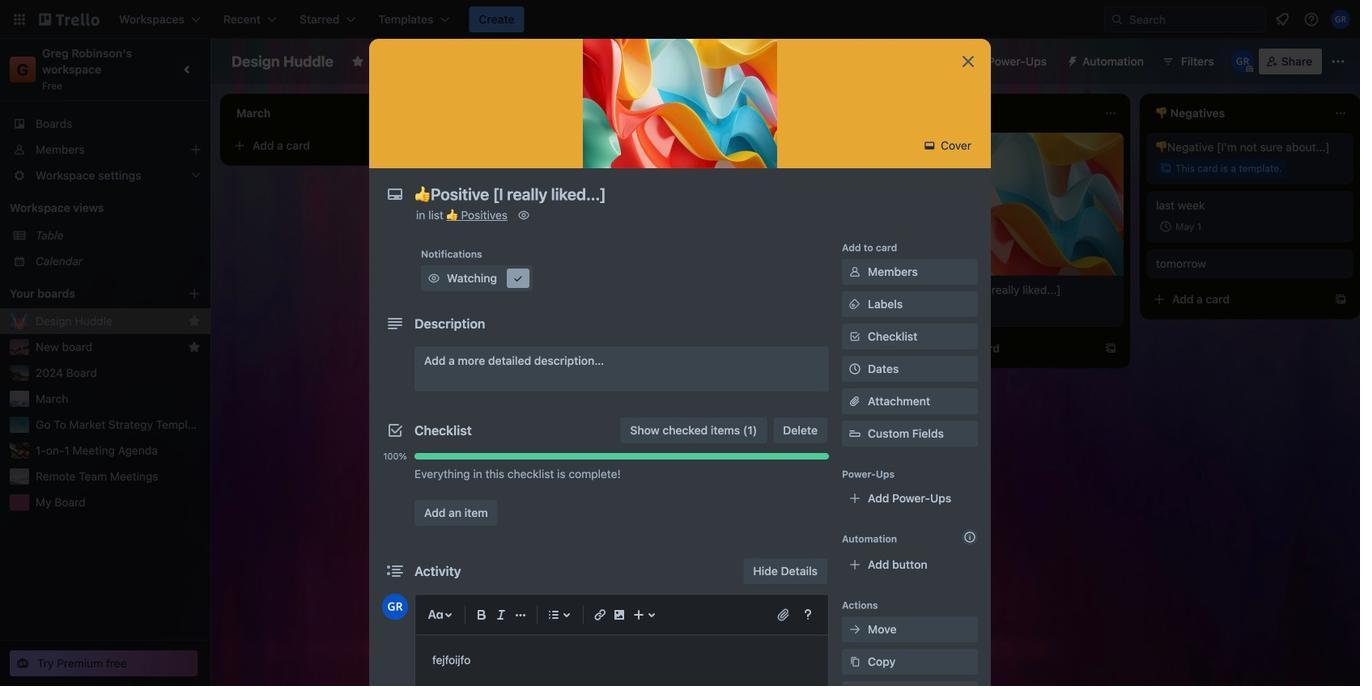 Task type: vqa. For each thing, say whether or not it's contained in the screenshot.
Text formatting group
yes



Task type: describe. For each thing, give the bounding box(es) containing it.
0 vertical spatial create from template… image
[[875, 283, 887, 296]]

1 horizontal spatial sm image
[[516, 207, 532, 223]]

image image
[[610, 606, 629, 625]]

more formatting image
[[511, 606, 530, 625]]

bold ⌘b image
[[472, 606, 492, 625]]

show menu image
[[1330, 53, 1347, 70]]

0 horizontal spatial sm image
[[426, 270, 442, 287]]

link ⌘k image
[[590, 606, 610, 625]]

lists image
[[544, 606, 564, 625]]

1 starred icon image from the top
[[188, 315, 201, 328]]

primary element
[[0, 0, 1360, 39]]

editor toolbar
[[423, 602, 821, 628]]

text styles image
[[426, 606, 445, 625]]

greg robinson (gregrobinson96) image
[[1231, 50, 1254, 73]]

attach and insert link image
[[776, 607, 792, 624]]

Search field
[[1124, 8, 1266, 31]]



Task type: locate. For each thing, give the bounding box(es) containing it.
1 horizontal spatial create from template… image
[[1104, 342, 1117, 355]]

Board name text field
[[223, 49, 342, 74]]

1 horizontal spatial greg robinson (gregrobinson96) image
[[1331, 10, 1351, 29]]

2 vertical spatial sm image
[[426, 270, 442, 287]]

create from template… image
[[1334, 293, 1347, 306]]

group
[[382, 487, 829, 494]]

italic ⌘i image
[[492, 606, 511, 625]]

search image
[[1111, 13, 1124, 26]]

1 vertical spatial starred icon image
[[188, 341, 201, 354]]

color: green, title: none image
[[466, 249, 499, 256]]

close dialog image
[[959, 52, 978, 71]]

your boards with 8 items element
[[10, 284, 164, 304]]

0 horizontal spatial greg robinson (gregrobinson96) image
[[382, 594, 408, 620]]

text formatting group
[[472, 606, 530, 625]]

None checkbox
[[1156, 217, 1207, 236], [489, 279, 544, 298], [1156, 217, 1207, 236], [489, 279, 544, 298]]

greg robinson (gregrobinson96) image right open information menu "icon"
[[1331, 10, 1351, 29]]

1 vertical spatial sm image
[[516, 207, 532, 223]]

add board image
[[188, 287, 201, 300]]

0 vertical spatial greg robinson (gregrobinson96) image
[[1331, 10, 1351, 29]]

0 notifications image
[[1273, 10, 1292, 29]]

open help dialog image
[[798, 606, 818, 625]]

0 vertical spatial starred icon image
[[188, 315, 201, 328]]

sm image
[[922, 138, 938, 154], [516, 207, 532, 223], [426, 270, 442, 287]]

1 vertical spatial create from template… image
[[1104, 342, 1117, 355]]

greg robinson (gregrobinson96) image left text styles icon
[[382, 594, 408, 620]]

star or unstar board image
[[351, 55, 364, 68]]

Main content area, start typing to enter text. text field
[[432, 651, 811, 670]]

1 vertical spatial greg robinson (gregrobinson96) image
[[382, 594, 408, 620]]

0 vertical spatial sm image
[[922, 138, 938, 154]]

sm image
[[1060, 49, 1083, 71], [847, 264, 863, 280], [510, 270, 526, 287], [847, 296, 863, 313], [847, 622, 863, 638], [847, 654, 863, 670]]

create from template… image
[[875, 283, 887, 296], [1104, 342, 1117, 355]]

open information menu image
[[1304, 11, 1320, 28]]

2 starred icon image from the top
[[188, 341, 201, 354]]

starred icon image
[[188, 315, 201, 328], [188, 341, 201, 354]]

2 horizontal spatial sm image
[[922, 138, 938, 154]]

None text field
[[406, 180, 941, 209]]

greg robinson (gregrobinson96) image
[[1331, 10, 1351, 29], [382, 594, 408, 620]]

customize views image
[[590, 53, 606, 70]]

0 horizontal spatial create from template… image
[[875, 283, 887, 296]]



